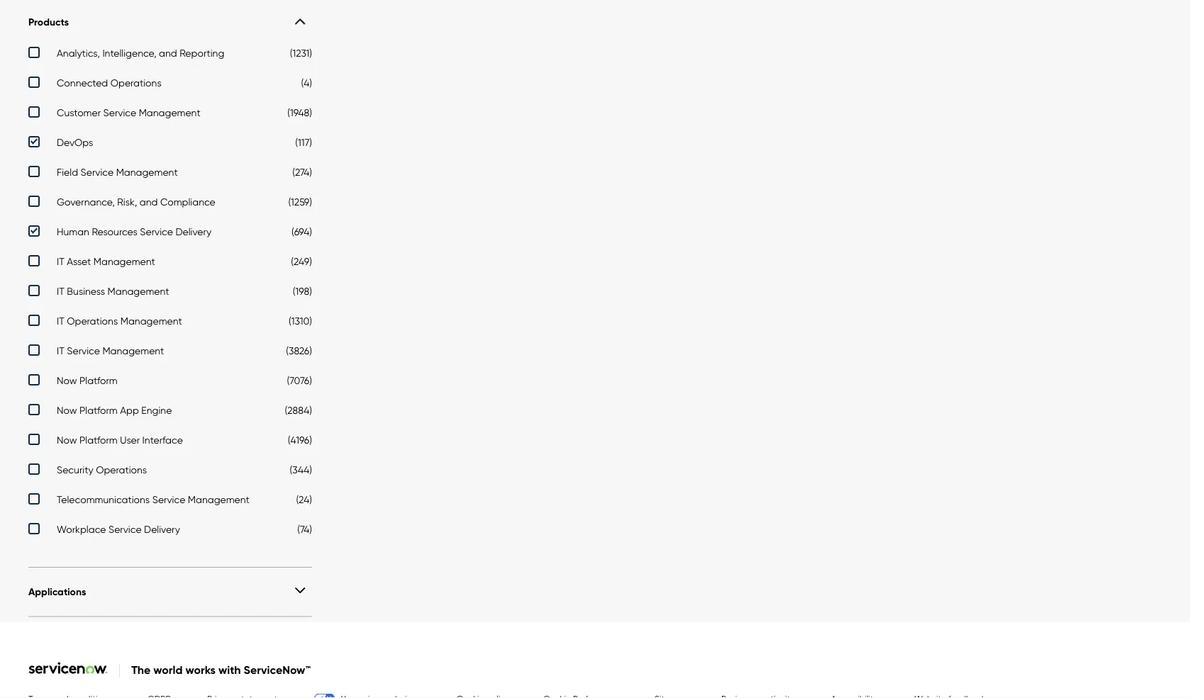 Task type: locate. For each thing, give the bounding box(es) containing it.
2 it from the top
[[57, 285, 64, 297]]

delivery down compliance
[[175, 225, 211, 237]]

1 platform from the top
[[79, 374, 118, 386]]

0 vertical spatial platform
[[79, 374, 118, 386]]

1 it from the top
[[57, 255, 64, 267]]

with
[[218, 663, 241, 678]]

None checkbox
[[28, 76, 312, 92], [28, 106, 312, 122], [28, 136, 312, 152], [28, 196, 312, 211], [28, 285, 312, 301], [28, 315, 312, 330], [28, 345, 312, 360], [28, 434, 312, 450], [28, 464, 312, 479], [28, 493, 312, 509], [28, 523, 312, 539], [28, 76, 312, 92], [28, 106, 312, 122], [28, 136, 312, 152], [28, 196, 312, 211], [28, 285, 312, 301], [28, 315, 312, 330], [28, 345, 312, 360], [28, 434, 312, 450], [28, 464, 312, 479], [28, 493, 312, 509], [28, 523, 312, 539]]

management for telecommunications service management
[[188, 493, 250, 506]]

the world works with servicenow™
[[131, 663, 311, 678]]

service up now platform
[[67, 345, 100, 357]]

it up now platform
[[57, 345, 64, 357]]

operations down now platform user interface
[[96, 464, 147, 476]]

customer
[[57, 106, 101, 118]]

analytics,
[[57, 47, 100, 59]]

it asset management
[[57, 255, 155, 267]]

(3826)
[[286, 345, 312, 357]]

2 now from the top
[[57, 404, 77, 416]]

and left reporting
[[159, 47, 177, 59]]

1 vertical spatial operations
[[67, 315, 118, 327]]

operations for security
[[96, 464, 147, 476]]

and right risk, on the left top
[[140, 196, 158, 208]]

servicenow lm english image
[[28, 662, 108, 674]]

it left the asset
[[57, 255, 64, 267]]

0 horizontal spatial and
[[140, 196, 158, 208]]

2 vertical spatial platform
[[79, 434, 118, 446]]

4 it from the top
[[57, 345, 64, 357]]

1 now from the top
[[57, 374, 77, 386]]

(274)
[[292, 166, 312, 178]]

now down it service management
[[57, 374, 77, 386]]

(74)
[[297, 523, 312, 535]]

workplace service delivery
[[57, 523, 180, 535]]

1 vertical spatial and
[[140, 196, 158, 208]]

service down 'connected operations'
[[103, 106, 136, 118]]

operations down business
[[67, 315, 118, 327]]

now for now platform app engine
[[57, 404, 77, 416]]

operations
[[110, 76, 162, 89], [67, 315, 118, 327], [96, 464, 147, 476]]

1 vertical spatial delivery
[[144, 523, 180, 535]]

applications
[[28, 586, 86, 598]]

2 vertical spatial now
[[57, 434, 77, 446]]

1 vertical spatial now
[[57, 404, 77, 416]]

(249)
[[291, 255, 312, 267]]

operations down analytics, intelligence, and reporting
[[110, 76, 162, 89]]

0 vertical spatial and
[[159, 47, 177, 59]]

0 vertical spatial operations
[[110, 76, 162, 89]]

delivery down "telecommunications service management"
[[144, 523, 180, 535]]

(694)
[[292, 225, 312, 237]]

now
[[57, 374, 77, 386], [57, 404, 77, 416], [57, 434, 77, 446]]

management
[[139, 106, 200, 118], [116, 166, 178, 178], [93, 255, 155, 267], [107, 285, 169, 297], [120, 315, 182, 327], [102, 345, 164, 357], [188, 493, 250, 506]]

it up it service management
[[57, 315, 64, 327]]

now down now platform
[[57, 404, 77, 416]]

platform up security operations
[[79, 434, 118, 446]]

management for it business management
[[107, 285, 169, 297]]

2 vertical spatial operations
[[96, 464, 147, 476]]

app
[[120, 404, 139, 416]]

devops
[[57, 136, 93, 148]]

(4196)
[[288, 434, 312, 446]]

None checkbox
[[28, 47, 312, 62], [28, 166, 312, 181], [28, 225, 312, 241], [28, 255, 312, 271], [28, 374, 312, 390], [28, 404, 312, 420], [28, 47, 312, 62], [28, 166, 312, 181], [28, 225, 312, 241], [28, 255, 312, 271], [28, 374, 312, 390], [28, 404, 312, 420]]

it left business
[[57, 285, 64, 297]]

workplace
[[57, 523, 106, 535]]

platform down it service management
[[79, 374, 118, 386]]

it
[[57, 255, 64, 267], [57, 285, 64, 297], [57, 315, 64, 327], [57, 345, 64, 357]]

asset
[[67, 255, 91, 267]]

(24)
[[296, 493, 312, 506]]

(1259)
[[288, 196, 312, 208]]

1 horizontal spatial and
[[159, 47, 177, 59]]

service down the telecommunications
[[108, 523, 142, 535]]

it service management
[[57, 345, 164, 357]]

field service management
[[57, 166, 178, 178]]

1 vertical spatial platform
[[79, 404, 118, 416]]

now platform user interface
[[57, 434, 183, 446]]

the
[[131, 663, 151, 678]]

servicenow™
[[244, 663, 311, 678]]

management for it service management
[[102, 345, 164, 357]]

3 it from the top
[[57, 315, 64, 327]]

3 platform from the top
[[79, 434, 118, 446]]

operations for it
[[67, 315, 118, 327]]

service for workplace service delivery
[[108, 523, 142, 535]]

governance,
[[57, 196, 115, 208]]

and
[[159, 47, 177, 59], [140, 196, 158, 208]]

it operations management
[[57, 315, 182, 327]]

platform
[[79, 374, 118, 386], [79, 404, 118, 416], [79, 434, 118, 446]]

and for compliance
[[140, 196, 158, 208]]

resources
[[92, 225, 137, 237]]

reporting
[[180, 47, 224, 59]]

3 now from the top
[[57, 434, 77, 446]]

0 vertical spatial now
[[57, 374, 77, 386]]

2 platform from the top
[[79, 404, 118, 416]]

platform left app
[[79, 404, 118, 416]]

delivery
[[175, 225, 211, 237], [144, 523, 180, 535]]

now platform app engine
[[57, 404, 172, 416]]

service right field at the top
[[81, 166, 114, 178]]

now up security
[[57, 434, 77, 446]]

service up workplace service delivery
[[152, 493, 185, 506]]

service
[[103, 106, 136, 118], [81, 166, 114, 178], [140, 225, 173, 237], [67, 345, 100, 357], [152, 493, 185, 506], [108, 523, 142, 535]]



Task type: vqa. For each thing, say whether or not it's contained in the screenshot.
Servicenow Lm English image
yes



Task type: describe. For each thing, give the bounding box(es) containing it.
(7076)
[[287, 374, 312, 386]]

engine
[[141, 404, 172, 416]]

field
[[57, 166, 78, 178]]

telecommunications
[[57, 493, 150, 506]]

service for it service management
[[67, 345, 100, 357]]

service for field service management
[[81, 166, 114, 178]]

(4)
[[301, 76, 312, 89]]

operations for connected
[[110, 76, 162, 89]]

management for customer service management
[[139, 106, 200, 118]]

products
[[28, 16, 69, 28]]

(2884)
[[285, 404, 312, 416]]

management for it operations management
[[120, 315, 182, 327]]

now platform
[[57, 374, 118, 386]]

security operations
[[57, 464, 147, 476]]

user
[[120, 434, 140, 446]]

and for reporting
[[159, 47, 177, 59]]

works
[[185, 663, 216, 678]]

platform for user
[[79, 434, 118, 446]]

now for now platform user interface
[[57, 434, 77, 446]]

service down the governance, risk, and compliance
[[140, 225, 173, 237]]

it for it business management
[[57, 285, 64, 297]]

risk,
[[117, 196, 137, 208]]

service for telecommunications service management
[[152, 493, 185, 506]]

it for it service management
[[57, 345, 64, 357]]

human
[[57, 225, 89, 237]]

world
[[153, 663, 183, 678]]

business
[[67, 285, 105, 297]]

it for it operations management
[[57, 315, 64, 327]]

(117)
[[295, 136, 312, 148]]

customer service management
[[57, 106, 200, 118]]

human resources service delivery
[[57, 225, 211, 237]]

0 vertical spatial delivery
[[175, 225, 211, 237]]

it for it asset management
[[57, 255, 64, 267]]

it business management
[[57, 285, 169, 297]]

management for it asset management
[[93, 255, 155, 267]]

(1948)
[[287, 106, 312, 118]]

platform for app
[[79, 404, 118, 416]]

service for customer service management
[[103, 106, 136, 118]]

governance, risk, and compliance
[[57, 196, 215, 208]]

security
[[57, 464, 93, 476]]

connected operations
[[57, 76, 162, 89]]

intelligence,
[[102, 47, 156, 59]]

management for field service management
[[116, 166, 178, 178]]

interface
[[142, 434, 183, 446]]

(1231)
[[290, 47, 312, 59]]

(1310)
[[289, 315, 312, 327]]

connected
[[57, 76, 108, 89]]

now for now platform
[[57, 374, 77, 386]]

(198)
[[293, 285, 312, 297]]

telecommunications service management
[[57, 493, 250, 506]]

(344)
[[290, 464, 312, 476]]

analytics, intelligence, and reporting
[[57, 47, 224, 59]]

compliance
[[160, 196, 215, 208]]



